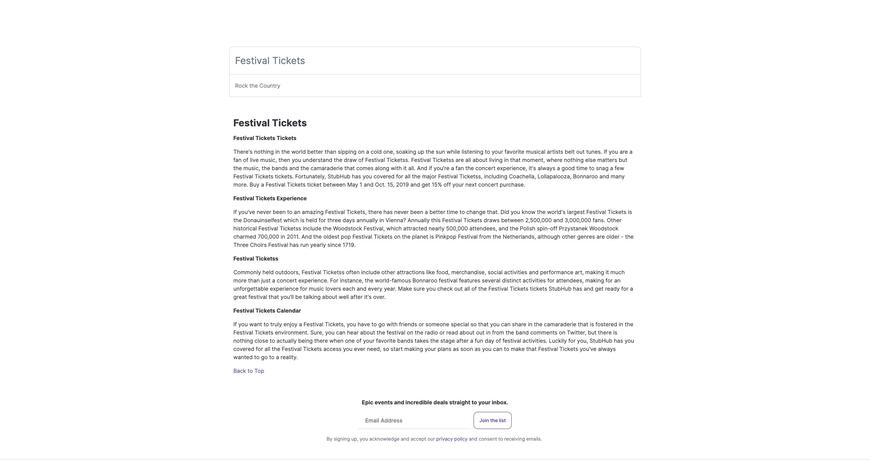 Task type: locate. For each thing, give the bounding box(es) containing it.
then
[[278, 157, 290, 164]]

0 vertical spatial so
[[471, 321, 477, 328]]

an down much
[[614, 277, 621, 284]]

0 horizontal spatial woodstock
[[333, 225, 362, 232]]

tickets down distinct in the bottom of the page
[[510, 286, 528, 293]]

ticketss.
[[387, 157, 410, 164]]

ticketss inside the there's nothing in the world better than sipping on a cold one, soaking up the sun while listening to your favorite musical artists belt out tunes. if you are a fan of live music, then you understand the draw of festival ticketss. festival ticketss are all about living in that moment, where nothing else matters but the music, the bands and the camaraderie that comes along with it all. and if you're a fan the concert experience, it's always a good time to snag a few festival tickets tickets. fortunately, stubhub has you covered for all the major festival ticketss, including coachella, lollapalooza, bonnaroo and many more. buy a festival tickets ticket between may 1 and oct. 15, 2019 and get 15% off your next concert purchase.
[[432, 157, 454, 164]]

0 horizontal spatial off
[[444, 181, 451, 188]]

emails.
[[526, 437, 542, 442]]

can left share
[[501, 321, 511, 328]]

2019
[[396, 181, 409, 188]]

1 vertical spatial fan
[[456, 165, 464, 172]]

time
[[576, 165, 588, 172], [447, 209, 458, 216]]

join the list
[[479, 418, 506, 424]]

other down przystanek
[[562, 234, 576, 240]]

but inside the there's nothing in the world better than sipping on a cold one, soaking up the sun while listening to your favorite musical artists belt out tunes. if you are a fan of live music, then you understand the draw of festival ticketss. festival ticketss are all about living in that moment, where nothing else matters but the music, the bands and the camaraderie that comes along with it all. and if you're a fan the concert experience, it's always a good time to snag a few festival tickets tickets. fortunately, stubhub has you covered for all the major festival ticketss, including coachella, lollapalooza, bonnaroo and many more. buy a festival tickets ticket between may 1 and oct. 15, 2019 and get 15% off your next concert purchase.
[[619, 157, 627, 164]]

camaraderie down understand
[[311, 165, 343, 172]]

held
[[306, 217, 317, 224], [263, 269, 274, 276]]

and inside if you've never been to an amazing festival tickets, there has never been a better time to change that. did you know the world's largest festival tickets is the donauinselfest which is held for three days annually in vienna? annually this festival tickets draws between 2,500,000 and 3,000,000 fans. other historical festival ticketss include the woodstock festival, which attracted nearly 500,000 attendees, and the polish spin-off przystanek woodstock charmed 700,000 in 2011. and the oldest pop festival tickets on the planet is pinkpop festival from the netherlands, although other genres are older - the three choirs festival has run yearly since 1719.
[[301, 234, 312, 240]]

0 horizontal spatial include
[[303, 225, 322, 232]]

bands up tickets.
[[272, 165, 288, 172]]

for inside the there's nothing in the world better than sipping on a cold one, soaking up the sun while listening to your favorite musical artists belt out tunes. if you are a fan of live music, then you understand the draw of festival ticketss. festival ticketss are all about living in that moment, where nothing else matters but the music, the bands and the camaraderie that comes along with it all. and if you're a fan the concert experience, it's always a good time to snag a few festival tickets tickets. fortunately, stubhub has you covered for all the major festival ticketss, including coachella, lollapalooza, bonnaroo and many more. buy a festival tickets ticket between may 1 and oct. 15, 2019 and get 15% off your next concert purchase.
[[396, 173, 403, 180]]

0 horizontal spatial you've
[[238, 209, 255, 216]]

if for if you've never been to an amazing festival tickets, there has never been a better time to change that. did you know the world's largest festival tickets is the donauinselfest which is held for three days annually in vienna? annually this festival tickets draws between 2,500,000 and 3,000,000 fans. other historical festival ticketss include the woodstock festival, which attracted nearly 500,000 attendees, and the polish spin-off przystanek woodstock charmed 700,000 in 2011. and the oldest pop festival tickets on the planet is pinkpop festival from the netherlands, although other genres are older - the three choirs festival has run yearly since 1719.
[[233, 209, 237, 216]]

other inside if you've never been to an amazing festival tickets, there has never been a better time to change that. did you know the world's largest festival tickets is the donauinselfest which is held for three days annually in vienna? annually this festival tickets draws between 2,500,000 and 3,000,000 fans. other historical festival ticketss include the woodstock festival, which attracted nearly 500,000 attendees, and the polish spin-off przystanek woodstock charmed 700,000 in 2011. and the oldest pop festival tickets on the planet is pinkpop festival from the netherlands, although other genres are older - the three choirs festival has run yearly since 1719.
[[562, 234, 576, 240]]

between left 'may'
[[323, 181, 346, 188]]

1 horizontal spatial attendees,
[[556, 277, 584, 284]]

experience
[[277, 195, 307, 202]]

are inside if you've never been to an amazing festival tickets, there has never been a better time to change that. did you know the world's largest festival tickets is the donauinselfest which is held for three days annually in vienna? annually this festival tickets draws between 2,500,000 and 3,000,000 fans. other historical festival ticketss include the woodstock festival, which attracted nearly 500,000 attendees, and the polish spin-off przystanek woodstock charmed 700,000 in 2011. and the oldest pop festival tickets on the planet is pinkpop festival from the netherlands, although other genres are older - the three choirs festival has run yearly since 1719.
[[597, 234, 605, 240]]

band
[[516, 330, 529, 336]]

bands inside if you want to truly enjoy a festival tickets, you have to go with friends or someone special so that you can share in the camaraderie that is fostered in the festival tickets environment. sure, you can hear about the festival on the radio or read about out in from the band comments on twitter, but there is nothing close to actually being there when one of your favorite bands takes the stage after a fun day of festival activities. luckily for you, stubhub has you covered for all the festival tickets access you ever need, so start making your plans as soon as you can to make that festival tickets you've always wanted to go to a reality.
[[397, 338, 413, 345]]

social
[[488, 269, 503, 276]]

you
[[609, 149, 618, 155], [292, 157, 301, 164], [363, 173, 372, 180], [511, 209, 520, 216], [426, 286, 436, 293], [238, 321, 248, 328], [347, 321, 356, 328], [490, 321, 500, 328], [325, 330, 335, 336], [625, 338, 634, 345], [343, 346, 353, 353], [482, 346, 492, 353], [360, 437, 368, 442]]

tickets down festival,
[[374, 234, 393, 240]]

bonnaroo inside the there's nothing in the world better than sipping on a cold one, soaking up the sun while listening to your favorite musical artists belt out tunes. if you are a fan of live music, then you understand the draw of festival ticketss. festival ticketss are all about living in that moment, where nothing else matters but the music, the bands and the camaraderie that comes along with it all. and if you're a fan the concert experience, it's always a good time to snag a few festival tickets tickets. fortunately, stubhub has you covered for all the major festival ticketss, including coachella, lollapalooza, bonnaroo and many more. buy a festival tickets ticket between may 1 and oct. 15, 2019 and get 15% off your next concert purchase.
[[573, 173, 598, 180]]

favorite inside the there's nothing in the world better than sipping on a cold one, soaking up the sun while listening to your favorite musical artists belt out tunes. if you are a fan of live music, then you understand the draw of festival ticketss. festival ticketss are all about living in that moment, where nothing else matters but the music, the bands and the camaraderie that comes along with it all. and if you're a fan the concert experience, it's always a good time to snag a few festival tickets tickets. fortunately, stubhub has you covered for all the major festival ticketss, including coachella, lollapalooza, bonnaroo and many more. buy a festival tickets ticket between may 1 and oct. 15, 2019 and get 15% off your next concert purchase.
[[505, 149, 524, 155]]

1 horizontal spatial an
[[614, 277, 621, 284]]

one,
[[383, 149, 395, 155]]

tickets, inside if you've never been to an amazing festival tickets, there has never been a better time to change that. did you know the world's largest festival tickets is the donauinselfest which is held for three days annually in vienna? annually this festival tickets draws between 2,500,000 and 3,000,000 fans. other historical festival ticketss include the woodstock festival, which attracted nearly 500,000 attendees, and the polish spin-off przystanek woodstock charmed 700,000 in 2011. and the oldest pop festival tickets on the planet is pinkpop festival from the netherlands, although other genres are older - the three choirs festival has run yearly since 1719.
[[347, 209, 367, 216]]

ticket
[[307, 181, 322, 188]]

if for if you want to truly enjoy a festival tickets, you have to go with friends or someone special so that you can share in the camaraderie that is fostered in the festival tickets environment. sure, you can hear about the festival on the radio or read about out in from the band comments on twitter, but there is nothing close to actually being there when one of your favorite bands takes the stage after a fun day of festival activities. luckily for you, stubhub has you covered for all the festival tickets access you ever need, so start making your plans as soon as you can to make that festival tickets you've always wanted to go to a reality.
[[233, 321, 237, 328]]

2 vertical spatial concert
[[277, 277, 297, 284]]

1 horizontal spatial camaraderie
[[544, 321, 576, 328]]

but up you,
[[588, 330, 597, 336]]

plans
[[438, 346, 451, 353]]

1 vertical spatial there
[[598, 330, 612, 336]]

0 horizontal spatial go
[[261, 354, 268, 361]]

attendees, down art,
[[556, 277, 584, 284]]

0 vertical spatial stubhub
[[328, 173, 350, 180]]

after down each
[[350, 294, 363, 301]]

and up tickets
[[529, 269, 539, 276]]

1 vertical spatial are
[[456, 157, 464, 164]]

from
[[479, 234, 491, 240], [492, 330, 504, 336]]

commonly
[[233, 269, 261, 276]]

pop
[[341, 234, 351, 240]]

along
[[375, 165, 389, 172]]

0 vertical spatial include
[[303, 225, 322, 232]]

every
[[368, 286, 382, 293]]

0 vertical spatial but
[[619, 157, 627, 164]]

1 horizontal spatial held
[[306, 217, 317, 224]]

all
[[465, 157, 471, 164], [405, 173, 411, 180], [464, 286, 470, 293], [265, 346, 270, 353]]

0 horizontal spatial attendees,
[[469, 225, 497, 232]]

spin-
[[537, 225, 550, 232]]

about down lovers
[[322, 294, 337, 301]]

1 vertical spatial it's
[[364, 294, 372, 301]]

in up day
[[486, 330, 491, 336]]

1 horizontal spatial favorite
[[505, 149, 524, 155]]

between inside if you've never been to an amazing festival tickets, there has never been a better time to change that. did you know the world's largest festival tickets is the donauinselfest which is held for three days annually in vienna? annually this festival tickets draws between 2,500,000 and 3,000,000 fans. other historical festival ticketss include the woodstock festival, which attracted nearly 500,000 attendees, and the polish spin-off przystanek woodstock charmed 700,000 in 2011. and the oldest pop festival tickets on the planet is pinkpop festival from the netherlands, although other genres are older - the three choirs festival has run yearly since 1719.
[[501, 217, 524, 224]]

camaraderie inside the there's nothing in the world better than sipping on a cold one, soaking up the sun while listening to your favorite musical artists belt out tunes. if you are a fan of live music, then you understand the draw of festival ticketss. festival ticketss are all about living in that moment, where nothing else matters but the music, the bands and the camaraderie that comes along with it all. and if you're a fan the concert experience, it's always a good time to snag a few festival tickets tickets. fortunately, stubhub has you covered for all the major festival ticketss, including coachella, lollapalooza, bonnaroo and many more. buy a festival tickets ticket between may 1 and oct. 15, 2019 and get 15% off your next concert purchase.
[[311, 165, 343, 172]]

1 woodstock from the left
[[333, 225, 362, 232]]

between inside the there's nothing in the world better than sipping on a cold one, soaking up the sun while listening to your favorite musical artists belt out tunes. if you are a fan of live music, then you understand the draw of festival ticketss. festival ticketss are all about living in that moment, where nothing else matters but the music, the bands and the camaraderie that comes along with it all. and if you're a fan the concert experience, it's always a good time to snag a few festival tickets tickets. fortunately, stubhub has you covered for all the major festival ticketss, including coachella, lollapalooza, bonnaroo and many more. buy a festival tickets ticket between may 1 and oct. 15, 2019 and get 15% off your next concert purchase.
[[323, 181, 346, 188]]

between
[[323, 181, 346, 188], [501, 217, 524, 224]]

2 woodstock from the left
[[589, 225, 618, 232]]

0 vertical spatial time
[[576, 165, 588, 172]]

2 horizontal spatial there
[[598, 330, 612, 336]]

on inside if you've never been to an amazing festival tickets, there has never been a better time to change that. did you know the world's largest festival tickets is the donauinselfest which is held for three days annually in vienna? annually this festival tickets draws between 2,500,000 and 3,000,000 fans. other historical festival ticketss include the woodstock festival, which attracted nearly 500,000 attendees, and the polish spin-off przystanek woodstock charmed 700,000 in 2011. and the oldest pop festival tickets on the planet is pinkpop festival from the netherlands, although other genres are older - the three choirs festival has run yearly since 1719.
[[394, 234, 401, 240]]

ticketss inside commonly held outdoors, festival ticketss often include other attractions like food, merchandise, social activities and performance art, making it much more than just a concert experience. for instance, the world-famous bonnaroo festival features several distinct activities for attendees, making for an unforgettable experience for music lovers each and every year. make sure you check out all of the festival tickets tickets stubhub has and get ready for a great festival that you'll be talking about well after it's over.
[[323, 269, 345, 276]]

for down "performance"
[[547, 277, 555, 284]]

with inside the there's nothing in the world better than sipping on a cold one, soaking up the sun while listening to your favorite musical artists belt out tunes. if you are a fan of live music, then you understand the draw of festival ticketss. festival ticketss are all about living in that moment, where nothing else matters but the music, the bands and the camaraderie that comes along with it all. and if you're a fan the concert experience, it's always a good time to snag a few festival tickets tickets. fortunately, stubhub has you covered for all the major festival ticketss, including coachella, lollapalooza, bonnaroo and many more. buy a festival tickets ticket between may 1 and oct. 15, 2019 and get 15% off your next concert purchase.
[[391, 165, 402, 172]]

stubhub up 'may'
[[328, 173, 350, 180]]

as left the soon
[[453, 346, 459, 353]]

than inside the there's nothing in the world better than sipping on a cold one, soaking up the sun while listening to your favorite musical artists belt out tunes. if you are a fan of live music, then you understand the draw of festival ticketss. festival ticketss are all about living in that moment, where nothing else matters but the music, the bands and the camaraderie that comes along with it all. and if you're a fan the concert experience, it's always a good time to snag a few festival tickets tickets. fortunately, stubhub has you covered for all the major festival ticketss, including coachella, lollapalooza, bonnaroo and many more. buy a festival tickets ticket between may 1 and oct. 15, 2019 and get 15% off your next concert purchase.
[[325, 149, 336, 155]]

0 horizontal spatial after
[[350, 294, 363, 301]]

stubhub inside if you want to truly enjoy a festival tickets, you have to go with friends or someone special so that you can share in the camaraderie that is fostered in the festival tickets environment. sure, you can hear about the festival on the radio or read about out in from the band comments on twitter, but there is nothing close to actually being there when one of your favorite bands takes the stage after a fun day of festival activities. luckily for you, stubhub has you covered for all the festival tickets access you ever need, so start making your plans as soon as you can to make that festival tickets you've always wanted to go to a reality.
[[590, 338, 612, 345]]

it left all.
[[403, 165, 407, 172]]

well
[[339, 294, 349, 301]]

never up donauinselfest at the left top of the page
[[257, 209, 271, 216]]

you're
[[434, 165, 450, 172]]

but
[[619, 157, 627, 164], [588, 330, 597, 336]]

you inside commonly held outdoors, festival ticketss often include other attractions like food, merchandise, social activities and performance art, making it much more than just a concert experience. for instance, the world-famous bonnaroo festival features several distinct activities for attendees, making for an unforgettable experience for music lovers each and every year. make sure you check out all of the festival tickets tickets stubhub has and get ready for a great festival that you'll be talking about well after it's over.
[[426, 286, 436, 293]]

woodstock
[[333, 225, 362, 232], [589, 225, 618, 232]]

festival tickets calendar
[[233, 308, 301, 315]]

0 horizontal spatial bonnaroo
[[413, 277, 437, 284]]

1 horizontal spatial time
[[576, 165, 588, 172]]

1 horizontal spatial it
[[606, 269, 609, 276]]

an inside commonly held outdoors, festival ticketss often include other attractions like food, merchandise, social activities and performance art, making it much more than just a concert experience. for instance, the world-famous bonnaroo festival features several distinct activities for attendees, making for an unforgettable experience for music lovers each and every year. make sure you check out all of the festival tickets tickets stubhub has and get ready for a great festival that you'll be talking about well after it's over.
[[614, 277, 621, 284]]

festival down luckily
[[538, 346, 558, 353]]

that
[[510, 157, 521, 164], [344, 165, 355, 172], [269, 294, 279, 301], [478, 321, 489, 328], [578, 321, 588, 328], [526, 346, 537, 353]]

if inside the there's nothing in the world better than sipping on a cold one, soaking up the sun while listening to your favorite musical artists belt out tunes. if you are a fan of live music, then you understand the draw of festival ticketss. festival ticketss are all about living in that moment, where nothing else matters but the music, the bands and the camaraderie that comes along with it all. and if you're a fan the concert experience, it's always a good time to snag a few festival tickets tickets. fortunately, stubhub has you covered for all the major festival ticketss, including coachella, lollapalooza, bonnaroo and many more. buy a festival tickets ticket between may 1 and oct. 15, 2019 and get 15% off your next concert purchase.
[[604, 149, 607, 155]]

2 vertical spatial stubhub
[[590, 338, 612, 345]]

1 horizontal spatial it's
[[529, 165, 536, 172]]

concert inside commonly held outdoors, festival ticketss often include other attractions like food, merchandise, social activities and performance art, making it much more than just a concert experience. for instance, the world-famous bonnaroo festival features several distinct activities for attendees, making for an unforgettable experience for music lovers each and every year. make sure you check out all of the festival tickets tickets stubhub has and get ready for a great festival that you'll be talking about well after it's over.
[[277, 277, 297, 284]]

so right special
[[471, 321, 477, 328]]

1 vertical spatial if
[[233, 209, 237, 216]]

1 vertical spatial after
[[456, 338, 469, 345]]

1 horizontal spatial you've
[[580, 346, 597, 353]]

and inside the there's nothing in the world better than sipping on a cold one, soaking up the sun while listening to your favorite musical artists belt out tunes. if you are a fan of live music, then you understand the draw of festival ticketss. festival ticketss are all about living in that moment, where nothing else matters but the music, the bands and the camaraderie that comes along with it all. and if you're a fan the concert experience, it's always a good time to snag a few festival tickets tickets. fortunately, stubhub has you covered for all the major festival ticketss, including coachella, lollapalooza, bonnaroo and many more. buy a festival tickets ticket between may 1 and oct. 15, 2019 and get 15% off your next concert purchase.
[[417, 165, 427, 172]]

sure
[[414, 286, 425, 293]]

has up 'may'
[[352, 173, 361, 180]]

for right the ready
[[621, 286, 629, 293]]

a inside if you've never been to an amazing festival tickets, there has never been a better time to change that. did you know the world's largest festival tickets is the donauinselfest which is held for three days annually in vienna? annually this festival tickets draws between 2,500,000 and 3,000,000 fans. other historical festival ticketss include the woodstock festival, which attracted nearly 500,000 attendees, and the polish spin-off przystanek woodstock charmed 700,000 in 2011. and the oldest pop festival tickets on the planet is pinkpop festival from the netherlands, although other genres are older - the three choirs festival has run yearly since 1719.
[[425, 209, 428, 216]]

get inside commonly held outdoors, festival ticketss often include other attractions like food, merchandise, social activities and performance art, making it much more than just a concert experience. for instance, the world-famous bonnaroo festival features several distinct activities for attendees, making for an unforgettable experience for music lovers each and every year. make sure you check out all of the festival tickets tickets stubhub has and get ready for a great festival that you'll be talking about well after it's over.
[[595, 286, 604, 293]]

Email Address email field
[[360, 413, 471, 429]]

ticketss inside if you've never been to an amazing festival tickets, there has never been a better time to change that. did you know the world's largest festival tickets is the donauinselfest which is held for three days annually in vienna? annually this festival tickets draws between 2,500,000 and 3,000,000 fans. other historical festival ticketss include the woodstock festival, which attracted nearly 500,000 attendees, and the polish spin-off przystanek woodstock charmed 700,000 in 2011. and the oldest pop festival tickets on the planet is pinkpop festival from the netherlands, although other genres are older - the three choirs festival has run yearly since 1719.
[[280, 225, 301, 232]]

can down day
[[493, 346, 503, 353]]

draws
[[484, 217, 500, 224]]

tunes.
[[586, 149, 602, 155]]

up
[[418, 149, 424, 155]]

festival up three
[[325, 209, 345, 216]]

0 horizontal spatial or
[[419, 321, 424, 328]]

0 vertical spatial music,
[[260, 157, 277, 164]]

2 vertical spatial making
[[404, 346, 423, 353]]

1 vertical spatial stubhub
[[549, 286, 572, 293]]

1 vertical spatial other
[[381, 269, 395, 276]]

but for are
[[619, 157, 627, 164]]

tickets
[[272, 55, 305, 67], [272, 117, 307, 129], [255, 135, 275, 142], [277, 135, 297, 142], [255, 173, 273, 180], [287, 181, 306, 188], [255, 195, 275, 202], [608, 209, 626, 216], [464, 217, 482, 224], [374, 234, 393, 240], [510, 286, 528, 293], [255, 308, 275, 315], [255, 330, 273, 336], [303, 346, 322, 353], [560, 346, 578, 353]]

or
[[419, 321, 424, 328], [440, 330, 445, 336]]

as down fun
[[475, 346, 481, 353]]

signing
[[334, 437, 350, 442]]

0 vertical spatial which
[[283, 217, 299, 224]]

bands inside the there's nothing in the world better than sipping on a cold one, soaking up the sun while listening to your favorite musical artists belt out tunes. if you are a fan of live music, then you understand the draw of festival ticketss. festival ticketss are all about living in that moment, where nothing else matters but the music, the bands and the camaraderie that comes along with it all. and if you're a fan the concert experience, it's always a good time to snag a few festival tickets tickets. fortunately, stubhub has you covered for all the major festival ticketss, including coachella, lollapalooza, bonnaroo and many more. buy a festival tickets ticket between may 1 and oct. 15, 2019 and get 15% off your next concert purchase.
[[272, 165, 288, 172]]

all down all.
[[405, 173, 411, 180]]

1 vertical spatial better
[[430, 209, 445, 216]]

0 vertical spatial between
[[323, 181, 346, 188]]

if inside if you've never been to an amazing festival tickets, there has never been a better time to change that. did you know the world's largest festival tickets is the donauinselfest which is held for three days annually in vienna? annually this festival tickets draws between 2,500,000 and 3,000,000 fans. other historical festival ticketss include the woodstock festival, which attracted nearly 500,000 attendees, and the polish spin-off przystanek woodstock charmed 700,000 in 2011. and the oldest pop festival tickets on the planet is pinkpop festival from the netherlands, although other genres are older - the three choirs festival has run yearly since 1719.
[[233, 209, 237, 216]]

2 horizontal spatial nothing
[[564, 157, 584, 164]]

0 vertical spatial get
[[422, 181, 430, 188]]

0 horizontal spatial between
[[323, 181, 346, 188]]

but inside if you want to truly enjoy a festival tickets, you have to go with friends or someone special so that you can share in the camaraderie that is fostered in the festival tickets environment. sure, you can hear about the festival on the radio or read about out in from the band comments on twitter, but there is nothing close to actually being there when one of your favorite bands takes the stage after a fun day of festival activities. luckily for you, stubhub has you covered for all the festival tickets access you ever need, so start making your plans as soon as you can to make that festival tickets you've always wanted to go to a reality.
[[588, 330, 597, 336]]

other up world-
[[381, 269, 395, 276]]

0 vertical spatial tickets,
[[347, 209, 367, 216]]

on inside the there's nothing in the world better than sipping on a cold one, soaking up the sun while listening to your favorite musical artists belt out tunes. if you are a fan of live music, then you understand the draw of festival ticketss. festival ticketss are all about living in that moment, where nothing else matters but the music, the bands and the camaraderie that comes along with it all. and if you're a fan the concert experience, it's always a good time to snag a few festival tickets tickets. fortunately, stubhub has you covered for all the major festival ticketss, including coachella, lollapalooza, bonnaroo and many more. buy a festival tickets ticket between may 1 and oct. 15, 2019 and get 15% off your next concert purchase.
[[358, 149, 365, 155]]

about inside the there's nothing in the world better than sipping on a cold one, soaking up the sun while listening to your favorite musical artists belt out tunes. if you are a fan of live music, then you understand the draw of festival ticketss. festival ticketss are all about living in that moment, where nothing else matters but the music, the bands and the camaraderie that comes along with it all. and if you're a fan the concert experience, it's always a good time to snag a few festival tickets tickets. fortunately, stubhub has you covered for all the major festival ticketss, including coachella, lollapalooza, bonnaroo and many more. buy a festival tickets ticket between may 1 and oct. 15, 2019 and get 15% off your next concert purchase.
[[473, 157, 488, 164]]

0 horizontal spatial other
[[381, 269, 395, 276]]

include inside commonly held outdoors, festival ticketss often include other attractions like food, merchandise, social activities and performance art, making it much more than just a concert experience. for instance, the world-famous bonnaroo festival features several distinct activities for attendees, making for an unforgettable experience for music lovers each and every year. make sure you check out all of the festival tickets tickets stubhub has and get ready for a great festival that you'll be talking about well after it's over.
[[361, 269, 380, 276]]

actually
[[277, 338, 297, 345]]

it's down "every"
[[364, 294, 372, 301]]

for left three
[[319, 217, 326, 224]]

on down vienna?
[[394, 234, 401, 240]]

1 horizontal spatial go
[[378, 321, 385, 328]]

1 vertical spatial tickets,
[[325, 321, 345, 328]]

including
[[484, 173, 507, 180]]

1 vertical spatial go
[[261, 354, 268, 361]]

attendees, inside commonly held outdoors, festival ticketss often include other attractions like food, merchandise, social activities and performance art, making it much more than just a concert experience. for instance, the world-famous bonnaroo festival features several distinct activities for attendees, making for an unforgettable experience for music lovers each and every year. make sure you check out all of the festival tickets tickets stubhub has and get ready for a great festival that you'll be talking about well after it's over.
[[556, 277, 584, 284]]

festival tickets up festival tickets tickets
[[233, 117, 307, 129]]

0 horizontal spatial get
[[422, 181, 430, 188]]

so
[[471, 321, 477, 328], [383, 346, 389, 353]]

concert down including
[[478, 181, 498, 188]]

of
[[243, 157, 248, 164], [358, 157, 364, 164], [472, 286, 477, 293], [356, 338, 362, 345], [496, 338, 501, 345]]

out inside commonly held outdoors, festival ticketss often include other attractions like food, merchandise, social activities and performance art, making it much more than just a concert experience. for instance, the world-famous bonnaroo festival features several distinct activities for attendees, making for an unforgettable experience for music lovers each and every year. make sure you check out all of the festival tickets tickets stubhub has and get ready for a great festival that you'll be talking about well after it's over.
[[454, 286, 463, 293]]

if
[[604, 149, 607, 155], [233, 209, 237, 216], [233, 321, 237, 328]]

1 vertical spatial bands
[[397, 338, 413, 345]]

environment.
[[275, 330, 309, 336]]

0 horizontal spatial held
[[263, 269, 274, 276]]

ticketss up for
[[323, 269, 345, 276]]

0 horizontal spatial stubhub
[[328, 173, 350, 180]]

just
[[261, 277, 271, 284]]

but for fostered
[[588, 330, 597, 336]]

1 vertical spatial so
[[383, 346, 389, 353]]

1 horizontal spatial there
[[368, 209, 382, 216]]

always down fostered
[[598, 346, 616, 353]]

attendees,
[[469, 225, 497, 232], [556, 277, 584, 284]]

you've inside if you want to truly enjoy a festival tickets, you have to go with friends or someone special so that you can share in the camaraderie that is fostered in the festival tickets environment. sure, you can hear about the festival on the radio or read about out in from the band comments on twitter, but there is nothing close to actually being there when one of your favorite bands takes the stage after a fun day of festival activities. luckily for you, stubhub has you covered for all the festival tickets access you ever need, so start making your plans as soon as you can to make that festival tickets you've always wanted to go to a reality.
[[580, 346, 597, 353]]

1 horizontal spatial out
[[476, 330, 485, 336]]

off right 15%
[[444, 181, 451, 188]]

has down fostered
[[614, 338, 623, 345]]

purchase.
[[500, 181, 525, 188]]

there inside if you've never been to an amazing festival tickets, there has never been a better time to change that. did you know the world's largest festival tickets is the donauinselfest which is held for three days annually in vienna? annually this festival tickets draws between 2,500,000 and 3,000,000 fans. other historical festival ticketss include the woodstock festival, which attracted nearly 500,000 attendees, and the polish spin-off przystanek woodstock charmed 700,000 in 2011. and the oldest pop festival tickets on the planet is pinkpop festival from the netherlands, although other genres are older - the three choirs festival has run yearly since 1719.
[[368, 209, 382, 216]]

is
[[628, 209, 632, 216], [300, 217, 305, 224], [430, 234, 434, 240], [590, 321, 594, 328], [613, 330, 617, 336]]

1 vertical spatial concert
[[478, 181, 498, 188]]

if up "matters"
[[604, 149, 607, 155]]

back to top
[[233, 368, 264, 375]]

covered
[[374, 173, 395, 180], [233, 346, 254, 353]]

music,
[[260, 157, 277, 164], [243, 165, 260, 172]]

often
[[346, 269, 360, 276]]

0 vertical spatial fan
[[233, 157, 242, 164]]

luckily
[[549, 338, 567, 345]]

merchandise,
[[451, 269, 486, 276]]

0 vertical spatial you've
[[238, 209, 255, 216]]

about down listening
[[473, 157, 488, 164]]

1719.
[[343, 242, 356, 249]]

0 horizontal spatial than
[[248, 277, 260, 284]]

outdoors,
[[275, 269, 300, 276]]

covered up 'wanted'
[[233, 346, 254, 353]]

0 horizontal spatial always
[[538, 165, 555, 172]]

festival up 500,000
[[442, 217, 462, 224]]

get down major
[[422, 181, 430, 188]]

it's inside commonly held outdoors, festival ticketss often include other attractions like food, merchandise, social activities and performance art, making it much more than just a concert experience. for instance, the world-famous bonnaroo festival features several distinct activities for attendees, making for an unforgettable experience for music lovers each and every year. make sure you check out all of the festival tickets tickets stubhub has and get ready for a great festival that you'll be talking about well after it's over.
[[364, 294, 372, 301]]

0 vertical spatial making
[[585, 269, 604, 276]]

to left top
[[248, 368, 253, 375]]

0 vertical spatial out
[[576, 149, 585, 155]]

get inside the there's nothing in the world better than sipping on a cold one, soaking up the sun while listening to your favorite musical artists belt out tunes. if you are a fan of live music, then you understand the draw of festival ticketss. festival ticketss are all about living in that moment, where nothing else matters but the music, the bands and the camaraderie that comes along with it all. and if you're a fan the concert experience, it's always a good time to snag a few festival tickets tickets. fortunately, stubhub has you covered for all the major festival ticketss, including coachella, lollapalooza, bonnaroo and many more. buy a festival tickets ticket between may 1 and oct. 15, 2019 and get 15% off your next concert purchase.
[[422, 181, 430, 188]]

1 horizontal spatial stubhub
[[549, 286, 572, 293]]

out right "check"
[[454, 286, 463, 293]]

1 vertical spatial always
[[598, 346, 616, 353]]

better up this
[[430, 209, 445, 216]]

for up the ready
[[606, 277, 613, 284]]

better up understand
[[307, 149, 323, 155]]

3,000,000
[[565, 217, 591, 224]]

festival up 700,000
[[258, 225, 278, 232]]

1 horizontal spatial tickets,
[[347, 209, 367, 216]]

0 vertical spatial go
[[378, 321, 385, 328]]

1 horizontal spatial get
[[595, 286, 604, 293]]

attractions
[[397, 269, 425, 276]]

1 vertical spatial favorite
[[376, 338, 396, 345]]

0 vertical spatial bonnaroo
[[573, 173, 598, 180]]

your up 'need,'
[[363, 338, 375, 345]]

1 horizontal spatial are
[[597, 234, 605, 240]]

0 vertical spatial better
[[307, 149, 323, 155]]

it's down moment,
[[529, 165, 536, 172]]

listening
[[462, 149, 483, 155]]

other inside commonly held outdoors, festival ticketss often include other attractions like food, merchandise, social activities and performance art, making it much more than just a concert experience. for instance, the world-famous bonnaroo festival features several distinct activities for attendees, making for an unforgettable experience for music lovers each and every year. make sure you check out all of the festival tickets tickets stubhub has and get ready for a great festival that you'll be talking about well after it's over.
[[381, 269, 395, 276]]

stubhub inside the there's nothing in the world better than sipping on a cold one, soaking up the sun while listening to your favorite musical artists belt out tunes. if you are a fan of live music, then you understand the draw of festival ticketss. festival ticketss are all about living in that moment, where nothing else matters but the music, the bands and the camaraderie that comes along with it all. and if you're a fan the concert experience, it's always a good time to snag a few festival tickets tickets. fortunately, stubhub has you covered for all the major festival ticketss, including coachella, lollapalooza, bonnaroo and many more. buy a festival tickets ticket between may 1 and oct. 15, 2019 and get 15% off your next concert purchase.
[[328, 173, 350, 180]]

fun
[[475, 338, 483, 345]]

go up top
[[261, 354, 268, 361]]

activities up distinct in the bottom of the page
[[504, 269, 527, 276]]

as
[[453, 346, 459, 353], [475, 346, 481, 353]]

0 vertical spatial off
[[444, 181, 451, 188]]

0 horizontal spatial and
[[301, 234, 312, 240]]

has inside commonly held outdoors, festival ticketss often include other attractions like food, merchandise, social activities and performance art, making it much more than just a concert experience. for instance, the world-famous bonnaroo festival features several distinct activities for attendees, making for an unforgettable experience for music lovers each and every year. make sure you check out all of the festival tickets tickets stubhub has and get ready for a great festival that you'll be talking about well after it's over.
[[573, 286, 582, 293]]

lovers
[[326, 286, 341, 293]]

after up the soon
[[456, 338, 469, 345]]

0 vertical spatial always
[[538, 165, 555, 172]]

fostered
[[596, 321, 617, 328]]

1 horizontal spatial off
[[550, 225, 557, 232]]

0 horizontal spatial are
[[456, 157, 464, 164]]

include up world-
[[361, 269, 380, 276]]

0 horizontal spatial it
[[403, 165, 407, 172]]

this
[[431, 217, 441, 224]]

ticketss up you're
[[432, 157, 454, 164]]

0 vertical spatial an
[[294, 209, 300, 216]]

1 horizontal spatial covered
[[374, 173, 395, 180]]

1 horizontal spatial better
[[430, 209, 445, 216]]

0 vertical spatial there
[[368, 209, 382, 216]]

commonly held outdoors, festival ticketss often include other attractions like food, merchandise, social activities and performance art, making it much more than just a concert experience. for instance, the world-famous bonnaroo festival features several distinct activities for attendees, making for an unforgettable experience for music lovers each and every year. make sure you check out all of the festival tickets tickets stubhub has and get ready for a great festival that you'll be talking about well after it's over.
[[233, 269, 633, 301]]

in up experience,
[[504, 157, 509, 164]]

more. buy
[[233, 181, 259, 188]]

go right have
[[378, 321, 385, 328]]

1 horizontal spatial as
[[475, 346, 481, 353]]

held down amazing
[[306, 217, 317, 224]]

fan up ticketss, at right
[[456, 165, 464, 172]]

it inside commonly held outdoors, festival ticketss often include other attractions like food, merchandise, social activities and performance art, making it much more than just a concert experience. for instance, the world-famous bonnaroo festival features several distinct activities for attendees, making for an unforgettable experience for music lovers each and every year. make sure you check out all of the festival tickets tickets stubhub has and get ready for a great festival that you'll be talking about well after it's over.
[[606, 269, 609, 276]]

by signing up, you acknowledge and accept our privacy policy and consent to receiving emails.
[[327, 437, 542, 442]]

and left if
[[417, 165, 427, 172]]

festival down three
[[233, 256, 254, 262]]

if inside if you want to truly enjoy a festival tickets, you have to go with friends or someone special so that you can share in the camaraderie that is fostered in the festival tickets environment. sure, you can hear about the festival on the radio or read about out in from the band comments on twitter, but there is nothing close to actually being there when one of your favorite bands takes the stage after a fun day of festival activities. luckily for you, stubhub has you covered for all the festival tickets access you ever need, so start making your plans as soon as you can to make that festival tickets you've always wanted to go to a reality.
[[233, 321, 237, 328]]

snag
[[596, 165, 609, 172]]

1 vertical spatial with
[[387, 321, 398, 328]]

include down amazing
[[303, 225, 322, 232]]

ticketss,
[[459, 173, 483, 180]]

but up the few
[[619, 157, 627, 164]]

festival up "more. buy"
[[233, 173, 253, 180]]

it's
[[529, 165, 536, 172], [364, 294, 372, 301]]

include inside if you've never been to an amazing festival tickets, there has never been a better time to change that. did you know the world's largest festival tickets is the donauinselfest which is held for three days annually in vienna? annually this festival tickets draws between 2,500,000 and 3,000,000 fans. other historical festival ticketss include the woodstock festival, which attracted nearly 500,000 attendees, and the polish spin-off przystanek woodstock charmed 700,000 in 2011. and the oldest pop festival tickets on the planet is pinkpop festival from the netherlands, although other genres are older - the three choirs festival has run yearly since 1719.
[[303, 225, 322, 232]]

back
[[233, 368, 246, 375]]

bands up start
[[397, 338, 413, 345]]

or down someone
[[440, 330, 445, 336]]

0 vertical spatial covered
[[374, 173, 395, 180]]

on
[[358, 149, 365, 155], [394, 234, 401, 240], [407, 330, 413, 336], [559, 330, 566, 336]]

favorite
[[505, 149, 524, 155], [376, 338, 396, 345]]

0 horizontal spatial tickets,
[[325, 321, 345, 328]]

2 vertical spatial out
[[476, 330, 485, 336]]

there down 'sure,'
[[314, 338, 328, 345]]

understand
[[303, 157, 332, 164]]

in
[[275, 149, 280, 155], [504, 157, 509, 164], [380, 217, 384, 224], [281, 234, 285, 240], [528, 321, 533, 328], [619, 321, 623, 328], [486, 330, 491, 336]]

1 horizontal spatial or
[[440, 330, 445, 336]]

and right the 2019
[[410, 181, 420, 188]]

held up just
[[263, 269, 274, 276]]

more
[[233, 277, 247, 284]]

1 horizontal spatial than
[[325, 149, 336, 155]]

1 vertical spatial but
[[588, 330, 597, 336]]

join the list button
[[474, 413, 512, 430]]

so left start
[[383, 346, 389, 353]]

festival up experience. at the bottom left
[[302, 269, 321, 276]]

inbox.
[[492, 400, 508, 406]]

your
[[492, 149, 503, 155], [452, 181, 464, 188], [363, 338, 375, 345], [425, 346, 436, 353], [478, 400, 491, 406]]

off
[[444, 181, 451, 188], [550, 225, 557, 232]]

if up historical
[[233, 209, 237, 216]]

for
[[330, 277, 338, 284]]

off inside the there's nothing in the world better than sipping on a cold one, soaking up the sun while listening to your favorite musical artists belt out tunes. if you are a fan of live music, then you understand the draw of festival ticketss. festival ticketss are all about living in that moment, where nothing else matters but the music, the bands and the camaraderie that comes along with it all. and if you're a fan the concert experience, it's always a good time to snag a few festival tickets tickets. fortunately, stubhub has you covered for all the major festival ticketss, including coachella, lollapalooza, bonnaroo and many more. buy a festival tickets ticket between may 1 and oct. 15, 2019 and get 15% off your next concert purchase.
[[444, 181, 451, 188]]

food,
[[437, 269, 450, 276]]

0 horizontal spatial but
[[588, 330, 597, 336]]

1 vertical spatial get
[[595, 286, 604, 293]]

tickets, for can
[[325, 321, 345, 328]]

1 vertical spatial held
[[263, 269, 274, 276]]

tickets, inside if you want to truly enjoy a festival tickets, you have to go with friends or someone special so that you can share in the camaraderie that is fostered in the festival tickets environment. sure, you can hear about the festival on the radio or read about out in from the band comments on twitter, but there is nothing close to actually being there when one of your favorite bands takes the stage after a fun day of festival activities. luckily for you, stubhub has you covered for all the festival tickets access you ever need, so start making your plans as soon as you can to make that festival tickets you've always wanted to go to a reality.
[[325, 321, 345, 328]]

0 horizontal spatial camaraderie
[[311, 165, 343, 172]]



Task type: vqa. For each thing, say whether or not it's contained in the screenshot.
"Seattle University Redhawk Men's Basketball Vs. Prairie View A&M Nov 08 • Wed • 7:00PM • 2023 Seattle University Redhawk Center , Seattle, Washington, USA"
no



Task type: describe. For each thing, give the bounding box(es) containing it.
of right day
[[496, 338, 501, 345]]

on down friends
[[407, 330, 413, 336]]

1 been from the left
[[273, 209, 286, 216]]

tickets up want
[[255, 308, 275, 315]]

to inside button
[[248, 368, 253, 375]]

1 horizontal spatial nothing
[[254, 149, 274, 155]]

off inside if you've never been to an amazing festival tickets, there has never been a better time to change that. did you know the world's largest festival tickets is the donauinselfest which is held for three days annually in vienna? annually this festival tickets draws between 2,500,000 and 3,000,000 fans. other historical festival ticketss include the woodstock festival, which attracted nearly 500,000 attendees, and the polish spin-off przystanek woodstock charmed 700,000 in 2011. and the oldest pop festival tickets on the planet is pinkpop festival from the netherlands, although other genres are older - the three choirs festival has run yearly since 1719.
[[550, 225, 557, 232]]

tickets inside commonly held outdoors, festival ticketss often include other attractions like food, merchandise, social activities and performance art, making it much more than just a concert experience. for instance, the world-famous bonnaroo festival features several distinct activities for attendees, making for an unforgettable experience for music lovers each and every year. make sure you check out all of the festival tickets tickets stubhub has and get ready for a great festival that you'll be talking about well after it's over.
[[510, 286, 528, 293]]

festival down unforgettable
[[249, 294, 267, 301]]

from inside if you want to truly enjoy a festival tickets, you have to go with friends or someone special so that you can share in the camaraderie that is fostered in the festival tickets environment. sure, you can hear about the festival on the radio or read about out in from the band comments on twitter, but there is nothing close to actually being there when one of your favorite bands takes the stage after a fun day of festival activities. luckily for you, stubhub has you covered for all the festival tickets access you ever need, so start making your plans as soon as you can to make that festival tickets you've always wanted to go to a reality.
[[492, 330, 504, 336]]

pinkpop
[[436, 234, 456, 240]]

policy
[[454, 437, 468, 442]]

fortunately,
[[295, 173, 326, 180]]

with inside if you want to truly enjoy a festival tickets, you have to go with friends or someone special so that you can share in the camaraderie that is fostered in the festival tickets environment. sure, you can hear about the festival on the radio or read about out in from the band comments on twitter, but there is nothing close to actually being there when one of your favorite bands takes the stage after a fun day of festival activities. luckily for you, stubhub has you covered for all the festival tickets access you ever need, so start making your plans as soon as you can to make that festival tickets you've always wanted to go to a reality.
[[387, 321, 398, 328]]

ticketss down choirs at the bottom left of the page
[[255, 256, 278, 262]]

fans.
[[593, 217, 605, 224]]

festival up fans.
[[586, 209, 606, 216]]

that inside commonly held outdoors, festival ticketss often include other attractions like food, merchandise, social activities and performance art, making it much more than just a concert experience. for instance, the world-famous bonnaroo festival features several distinct activities for attendees, making for an unforgettable experience for music lovers each and every year. make sure you check out all of the festival tickets tickets stubhub has and get ready for a great festival that you'll be talking about well after it's over.
[[269, 294, 279, 301]]

your left next
[[452, 181, 464, 188]]

it inside the there's nothing in the world better than sipping on a cold one, soaking up the sun while listening to your favorite musical artists belt out tunes. if you are a fan of live music, then you understand the draw of festival ticketss. festival ticketss are all about living in that moment, where nothing else matters but the music, the bands and the camaraderie that comes along with it all. and if you're a fan the concert experience, it's always a good time to snag a few festival tickets tickets. fortunately, stubhub has you covered for all the major festival ticketss, including coachella, lollapalooza, bonnaroo and many more. buy a festival tickets ticket between may 1 and oct. 15, 2019 and get 15% off your next concert purchase.
[[403, 165, 407, 172]]

1 vertical spatial music,
[[243, 165, 260, 172]]

acknowledge
[[369, 437, 400, 442]]

and down then on the top left
[[289, 165, 299, 172]]

festival up rock the country link
[[235, 55, 270, 67]]

tickets.
[[275, 173, 294, 180]]

held inside if you've never been to an amazing festival tickets, there has never been a better time to change that. did you know the world's largest festival tickets is the donauinselfest which is held for three days annually in vienna? annually this festival tickets draws between 2,500,000 and 3,000,000 fans. other historical festival ticketss include the woodstock festival, which attracted nearly 500,000 attendees, and the polish spin-off przystanek woodstock charmed 700,000 in 2011. and the oldest pop festival tickets on the planet is pinkpop festival from the netherlands, although other genres are older - the three choirs festival has run yearly since 1719.
[[306, 217, 317, 224]]

activities.
[[523, 338, 547, 345]]

festival up festival tickets tickets
[[233, 117, 270, 129]]

you've inside if you've never been to an amazing festival tickets, there has never been a better time to change that. did you know the world's largest festival tickets is the donauinselfest which is held for three days annually in vienna? annually this festival tickets draws between 2,500,000 and 3,000,000 fans. other historical festival ticketss include the woodstock festival, which attracted nearly 500,000 attendees, and the polish spin-off przystanek woodstock charmed 700,000 in 2011. and the oldest pop festival tickets on the planet is pinkpop festival from the netherlands, although other genres are older - the three choirs festival has run yearly since 1719.
[[238, 209, 255, 216]]

that.
[[487, 209, 499, 216]]

0 vertical spatial can
[[501, 321, 511, 328]]

to left reality.
[[269, 354, 274, 361]]

nothing inside if you want to truly enjoy a festival tickets, you have to go with friends or someone special so that you can share in the camaraderie that is fostered in the festival tickets environment. sure, you can hear about the festival on the radio or read about out in from the band comments on twitter, but there is nothing close to actually being there when one of your favorite bands takes the stage after a fun day of festival activities. luckily for you, stubhub has you covered for all the festival tickets access you ever need, so start making your plans as soon as you can to make that festival tickets you've always wanted to go to a reality.
[[233, 338, 253, 345]]

run
[[300, 242, 309, 249]]

and down world's
[[553, 217, 563, 224]]

tickets up country
[[272, 55, 305, 67]]

time inside if you've never been to an amazing festival tickets, there has never been a better time to change that. did you know the world's largest festival tickets is the donauinselfest which is held for three days annually in vienna? annually this festival tickets draws between 2,500,000 and 3,000,000 fans. other historical festival ticketss include the woodstock festival, which attracted nearly 500,000 attendees, and the polish spin-off przystanek woodstock charmed 700,000 in 2011. and the oldest pop festival tickets on the planet is pinkpop festival from the netherlands, although other genres are older - the three choirs festival has run yearly since 1719.
[[447, 209, 458, 216]]

0 vertical spatial concert
[[475, 165, 496, 172]]

festival,
[[364, 225, 385, 232]]

tickets down live
[[255, 173, 273, 180]]

2 been from the left
[[410, 209, 423, 216]]

world
[[291, 149, 306, 155]]

1 vertical spatial making
[[585, 277, 604, 284]]

out inside if you want to truly enjoy a festival tickets, you have to go with friends or someone special so that you can share in the camaraderie that is fostered in the festival tickets environment. sure, you can hear about the festival on the radio or read about out in from the band comments on twitter, but there is nothing close to actually being there when one of your favorite bands takes the stage after a fun day of festival activities. luckily for you, stubhub has you covered for all the festival tickets access you ever need, so start making your plans as soon as you can to make that festival tickets you've always wanted to go to a reality.
[[476, 330, 485, 336]]

1 vertical spatial activities
[[523, 277, 546, 284]]

better inside if you've never been to an amazing festival tickets, there has never been a better time to change that. did you know the world's largest festival tickets is the donauinselfest which is held for three days annually in vienna? annually this festival tickets draws between 2,500,000 and 3,000,000 fans. other historical festival ticketss include the woodstock festival, which attracted nearly 500,000 attendees, and the polish spin-off przystanek woodstock charmed 700,000 in 2011. and the oldest pop festival tickets on the planet is pinkpop festival from the netherlands, although other genres are older - the three choirs festival has run yearly since 1719.
[[430, 209, 445, 216]]

on up luckily
[[559, 330, 566, 336]]

2 as from the left
[[475, 346, 481, 353]]

three
[[327, 217, 341, 224]]

to right consent
[[498, 437, 503, 442]]

to down experience
[[287, 209, 293, 216]]

world's
[[547, 209, 566, 216]]

700,000
[[258, 234, 279, 240]]

musical
[[526, 149, 545, 155]]

in right fostered
[[619, 321, 623, 328]]

0 horizontal spatial fan
[[233, 157, 242, 164]]

accept
[[411, 437, 426, 442]]

festival up make
[[503, 338, 521, 345]]

stage
[[440, 338, 455, 345]]

features
[[459, 277, 480, 284]]

tickets up live
[[255, 135, 275, 142]]

1 vertical spatial can
[[336, 330, 346, 336]]

of up ever
[[356, 338, 362, 345]]

your up 'living'
[[492, 149, 503, 155]]

enjoy
[[284, 321, 297, 328]]

your left inbox.
[[478, 400, 491, 406]]

bonnaroo inside commonly held outdoors, festival ticketss often include other attractions like food, merchandise, social activities and performance art, making it much more than just a concert experience. for instance, the world-famous bonnaroo festival features several distinct activities for attendees, making for an unforgettable experience for music lovers each and every year. make sure you check out all of the festival tickets tickets stubhub has and get ready for a great festival that you'll be talking about well after it's over.
[[413, 277, 437, 284]]

festival down tickets.
[[266, 181, 285, 188]]

live
[[250, 157, 259, 164]]

has inside if you want to truly enjoy a festival tickets, you have to go with friends or someone special so that you can share in the camaraderie that is fostered in the festival tickets environment. sure, you can hear about the festival on the radio or read about out in from the band comments on twitter, but there is nothing close to actually being there when one of your favorite bands takes the stage after a fun day of festival activities. luckily for you, stubhub has you covered for all the festival tickets access you ever need, so start making your plans as soon as you can to make that festival tickets you've always wanted to go to a reality.
[[614, 338, 623, 345]]

0 vertical spatial activities
[[504, 269, 527, 276]]

for down the close
[[256, 346, 263, 353]]

you'll
[[281, 294, 294, 301]]

if
[[429, 165, 432, 172]]

all down listening
[[465, 157, 471, 164]]

festival tickets tickets
[[233, 135, 297, 142]]

festival down up
[[411, 157, 431, 164]]

in left 2011. at the left of the page
[[281, 234, 285, 240]]

festival down friends
[[387, 330, 405, 336]]

festival up "check"
[[439, 277, 458, 284]]

1
[[360, 181, 362, 188]]

that up experience,
[[510, 157, 521, 164]]

annually
[[357, 217, 378, 224]]

historical
[[233, 225, 257, 232]]

festival down 500,000
[[458, 234, 478, 240]]

1 as from the left
[[453, 346, 459, 353]]

festival tickets experience
[[233, 195, 307, 202]]

festival down great
[[233, 308, 254, 315]]

making inside if you want to truly enjoy a festival tickets, you have to go with friends or someone special so that you can share in the camaraderie that is fostered in the festival tickets environment. sure, you can hear about the festival on the radio or read about out in from the band comments on twitter, but there is nothing close to actually being there when one of your favorite bands takes the stage after a fun day of festival activities. luckily for you, stubhub has you covered for all the festival tickets access you ever need, so start making your plans as soon as you can to make that festival tickets you've always wanted to go to a reality.
[[404, 346, 423, 353]]

over.
[[373, 294, 386, 301]]

and right each
[[357, 286, 366, 293]]

did
[[501, 209, 509, 216]]

soon
[[461, 346, 473, 353]]

festival down festival,
[[352, 234, 372, 240]]

always inside if you want to truly enjoy a festival tickets, you have to go with friends or someone special so that you can share in the camaraderie that is fostered in the festival tickets environment. sure, you can hear about the festival on the radio or read about out in from the band comments on twitter, but there is nothing close to actually being there when one of your favorite bands takes the stage after a fun day of festival activities. luckily for you, stubhub has you covered for all the festival tickets access you ever need, so start making your plans as soon as you can to make that festival tickets you've always wanted to go to a reality.
[[598, 346, 616, 353]]

festival down "more. buy"
[[233, 195, 254, 202]]

festival down 700,000
[[268, 242, 288, 249]]

art,
[[575, 269, 584, 276]]

like
[[426, 269, 435, 276]]

rock
[[235, 82, 248, 89]]

comes
[[356, 165, 374, 172]]

belt
[[565, 149, 575, 155]]

that up twitter,
[[578, 321, 588, 328]]

and down snag
[[600, 173, 609, 180]]

out inside the there's nothing in the world better than sipping on a cold one, soaking up the sun while listening to your favorite musical artists belt out tunes. if you are a fan of live music, then you understand the draw of festival ticketss. festival ticketss are all about living in that moment, where nothing else matters but the music, the bands and the camaraderie that comes along with it all. and if you're a fan the concert experience, it's always a good time to snag a few festival tickets tickets. fortunately, stubhub has you covered for all the major festival ticketss, including coachella, lollapalooza, bonnaroo and many more. buy a festival tickets ticket between may 1 and oct. 15, 2019 and get 15% off your next concert purchase.
[[576, 149, 585, 155]]

covered inside if you want to truly enjoy a festival tickets, you have to go with friends or someone special so that you can share in the camaraderie that is fostered in the festival tickets environment. sure, you can hear about the festival on the radio or read about out in from the band comments on twitter, but there is nothing close to actually being there when one of your favorite bands takes the stage after a fun day of festival activities. luckily for you, stubhub has you covered for all the festival tickets access you ever need, so start making your plans as soon as you can to make that festival tickets you've always wanted to go to a reality.
[[233, 346, 254, 353]]

15%
[[432, 181, 442, 188]]

vienna?
[[386, 217, 406, 224]]

2 vertical spatial can
[[493, 346, 503, 353]]

incredible
[[406, 400, 432, 406]]

and left accept
[[401, 437, 409, 442]]

has inside the there's nothing in the world better than sipping on a cold one, soaking up the sun while listening to your favorite musical artists belt out tunes. if you are a fan of live music, then you understand the draw of festival ticketss. festival ticketss are all about living in that moment, where nothing else matters but the music, the bands and the camaraderie that comes along with it all. and if you're a fan the concert experience, it's always a good time to snag a few festival tickets tickets. fortunately, stubhub has you covered for all the major festival ticketss, including coachella, lollapalooza, bonnaroo and many more. buy a festival tickets ticket between may 1 and oct. 15, 2019 and get 15% off your next concert purchase.
[[352, 173, 361, 180]]

you inside if you've never been to an amazing festival tickets, there has never been a better time to change that. did you know the world's largest festival tickets is the donauinselfest which is held for three days annually in vienna? annually this festival tickets draws between 2,500,000 and 3,000,000 fans. other historical festival ticketss include the woodstock festival, which attracted nearly 500,000 attendees, and the polish spin-off przystanek woodstock charmed 700,000 in 2011. and the oldest pop festival tickets on the planet is pinkpop festival from the netherlands, although other genres are older - the three choirs festival has run yearly since 1719.
[[511, 209, 520, 216]]

for down twitter,
[[568, 338, 576, 345]]

attendees, inside if you've never been to an amazing festival tickets, there has never been a better time to change that. did you know the world's largest festival tickets is the donauinselfest which is held for three days annually in vienna? annually this festival tickets draws between 2,500,000 and 3,000,000 fans. other historical festival ticketss include the woodstock festival, which attracted nearly 500,000 attendees, and the polish spin-off przystanek woodstock charmed 700,000 in 2011. and the oldest pop festival tickets on the planet is pinkpop festival from the netherlands, although other genres are older - the three choirs festival has run yearly since 1719.
[[469, 225, 497, 232]]

being
[[298, 338, 313, 345]]

tickets, for annually
[[347, 209, 367, 216]]

experience,
[[497, 165, 527, 172]]

camaraderie inside if you want to truly enjoy a festival tickets, you have to go with friends or someone special so that you can share in the camaraderie that is fostered in the festival tickets environment. sure, you can hear about the festival on the radio or read about out in from the band comments on twitter, but there is nothing close to actually being there when one of your favorite bands takes the stage after a fun day of festival activities. luckily for you, stubhub has you covered for all the festival tickets access you ever need, so start making your plans as soon as you can to make that festival tickets you've always wanted to go to a reality.
[[544, 321, 576, 328]]

15,
[[387, 181, 395, 188]]

oct.
[[375, 181, 386, 188]]

cold
[[371, 149, 382, 155]]

0 vertical spatial are
[[620, 149, 628, 155]]

to right have
[[372, 321, 377, 328]]

tickets down change
[[464, 217, 482, 224]]

better inside the there's nothing in the world better than sipping on a cold one, soaking up the sun while listening to your favorite musical artists belt out tunes. if you are a fan of live music, then you understand the draw of festival ticketss. festival ticketss are all about living in that moment, where nothing else matters but the music, the bands and the camaraderie that comes along with it all. and if you're a fan the concert experience, it's always a good time to snag a few festival tickets tickets. fortunately, stubhub has you covered for all the major festival ticketss, including coachella, lollapalooza, bonnaroo and many more. buy a festival tickets ticket between may 1 and oct. 15, 2019 and get 15% off your next concert purchase.
[[307, 149, 323, 155]]

share
[[512, 321, 526, 328]]

country
[[259, 82, 280, 89]]

festival down cold
[[365, 157, 385, 164]]

festival down you're
[[438, 173, 458, 180]]

festival down want
[[233, 330, 253, 336]]

draw
[[344, 157, 357, 164]]

to up 'living'
[[485, 149, 490, 155]]

be
[[295, 294, 302, 301]]

to right 'wanted'
[[254, 354, 260, 361]]

tickets up other
[[608, 209, 626, 216]]

and right events
[[394, 400, 404, 406]]

tickets up donauinselfest at the left top of the page
[[255, 195, 275, 202]]

great
[[233, 294, 247, 301]]

major
[[422, 173, 437, 180]]

0 horizontal spatial so
[[383, 346, 389, 353]]

and down draws at the top of the page
[[499, 225, 508, 232]]

rock the country link
[[235, 82, 280, 89]]

privacy
[[436, 437, 453, 442]]

covered inside the there's nothing in the world better than sipping on a cold one, soaking up the sun while listening to your favorite musical artists belt out tunes. if you are a fan of live music, then you understand the draw of festival ticketss. festival ticketss are all about living in that moment, where nothing else matters but the music, the bands and the camaraderie that comes along with it all. and if you're a fan the concert experience, it's always a good time to snag a few festival tickets tickets. fortunately, stubhub has you covered for all the major festival ticketss, including coachella, lollapalooza, bonnaroo and many more. buy a festival tickets ticket between may 1 and oct. 15, 2019 and get 15% off your next concert purchase.
[[374, 173, 395, 180]]

0 vertical spatial or
[[419, 321, 424, 328]]

all inside if you want to truly enjoy a festival tickets, you have to go with friends or someone special so that you can share in the camaraderie that is fostered in the festival tickets environment. sure, you can hear about the festival on the radio or read about out in from the band comments on twitter, but there is nothing close to actually being there when one of your favorite bands takes the stage after a fun day of festival activities. luckily for you, stubhub has you covered for all the festival tickets access you ever need, so start making your plans as soon as you can to make that festival tickets you've always wanted to go to a reality.
[[265, 346, 270, 353]]

after inside commonly held outdoors, festival ticketss often include other attractions like food, merchandise, social activities and performance art, making it much more than just a concert experience. for instance, the world-famous bonnaroo festival features several distinct activities for attendees, making for an unforgettable experience for music lovers each and every year. make sure you check out all of the festival tickets tickets stubhub has and get ready for a great festival that you'll be talking about well after it's over.
[[350, 294, 363, 301]]

favorite inside if you want to truly enjoy a festival tickets, you have to go with friends or someone special so that you can share in the camaraderie that is fostered in the festival tickets environment. sure, you can hear about the festival on the radio or read about out in from the band comments on twitter, but there is nothing close to actually being there when one of your favorite bands takes the stage after a fun day of festival activities. luckily for you, stubhub has you covered for all the festival tickets access you ever need, so start making your plans as soon as you can to make that festival tickets you've always wanted to go to a reality.
[[376, 338, 396, 345]]

about inside commonly held outdoors, festival ticketss often include other attractions like food, merchandise, social activities and performance art, making it much more than just a concert experience. for instance, the world-famous bonnaroo festival features several distinct activities for attendees, making for an unforgettable experience for music lovers each and every year. make sure you check out all of the festival tickets tickets stubhub has and get ready for a great festival that you'll be talking about well after it's over.
[[322, 294, 337, 301]]

close
[[255, 338, 268, 345]]

charmed
[[233, 234, 256, 240]]

talking
[[303, 294, 321, 301]]

time inside the there's nothing in the world better than sipping on a cold one, soaking up the sun while listening to your favorite musical artists belt out tunes. if you are a fan of live music, then you understand the draw of festival ticketss. festival ticketss are all about living in that moment, where nothing else matters but the music, the bands and the camaraderie that comes along with it all. and if you're a fan the concert experience, it's always a good time to snag a few festival tickets tickets. fortunately, stubhub has you covered for all the major festival ticketss, including coachella, lollapalooza, bonnaroo and many more. buy a festival tickets ticket between may 1 and oct. 15, 2019 and get 15% off your next concert purchase.
[[576, 165, 588, 172]]

donauinselfest
[[243, 217, 282, 224]]

to right straight at the right bottom of the page
[[472, 400, 477, 406]]

always inside the there's nothing in the world better than sipping on a cold one, soaking up the sun while listening to your favorite musical artists belt out tunes. if you are a fan of live music, then you understand the draw of festival ticketss. festival ticketss are all about living in that moment, where nothing else matters but the music, the bands and the camaraderie that comes along with it all. and if you're a fan the concert experience, it's always a good time to snag a few festival tickets tickets. fortunately, stubhub has you covered for all the major festival ticketss, including coachella, lollapalooza, bonnaroo and many more. buy a festival tickets ticket between may 1 and oct. 15, 2019 and get 15% off your next concert purchase.
[[538, 165, 555, 172]]

join
[[479, 418, 489, 424]]

next
[[465, 181, 477, 188]]

to left truly
[[264, 321, 269, 328]]

to left change
[[460, 209, 465, 216]]

about down special
[[460, 330, 475, 336]]

living
[[489, 157, 503, 164]]

about down have
[[360, 330, 375, 336]]

for inside if you've never been to an amazing festival tickets, there has never been a better time to change that. did you know the world's largest festival tickets is the donauinselfest which is held for three days annually in vienna? annually this festival tickets draws between 2,500,000 and 3,000,000 fans. other historical festival ticketss include the woodstock festival, which attracted nearly 500,000 attendees, and the polish spin-off przystanek woodstock charmed 700,000 in 2011. and the oldest pop festival tickets on the planet is pinkpop festival from the netherlands, although other genres are older - the three choirs festival has run yearly since 1719.
[[319, 217, 326, 224]]

2011.
[[287, 234, 300, 240]]

2 vertical spatial there
[[314, 338, 328, 345]]

performance
[[540, 269, 573, 276]]

tickets up experience
[[287, 181, 306, 188]]

takes
[[415, 338, 429, 345]]

from inside if you've never been to an amazing festival tickets, there has never been a better time to change that. did you know the world's largest festival tickets is the donauinselfest which is held for three days annually in vienna? annually this festival tickets draws between 2,500,000 and 3,000,000 fans. other historical festival ticketss include the woodstock festival, which attracted nearly 500,000 attendees, and the polish spin-off przystanek woodstock charmed 700,000 in 2011. and the oldest pop festival tickets on the planet is pinkpop festival from the netherlands, although other genres are older - the three choirs festival has run yearly since 1719.
[[479, 234, 491, 240]]

tickets up "world"
[[277, 135, 297, 142]]

of inside commonly held outdoors, festival ticketss often include other attractions like food, merchandise, social activities and performance art, making it much more than just a concert experience. for instance, the world-famous bonnaroo festival features several distinct activities for attendees, making for an unforgettable experience for music lovers each and every year. make sure you check out all of the festival tickets tickets stubhub has and get ready for a great festival that you'll be talking about well after it's over.
[[472, 286, 477, 293]]

for up be
[[300, 286, 307, 293]]

all inside commonly held outdoors, festival ticketss often include other attractions like food, merchandise, social activities and performance art, making it much more than just a concert experience. for instance, the world-famous bonnaroo festival features several distinct activities for attendees, making for an unforgettable experience for music lovers each and every year. make sure you check out all of the festival tickets tickets stubhub has and get ready for a great festival that you'll be talking about well after it's over.
[[464, 286, 470, 293]]

deals
[[434, 400, 448, 406]]

and down art,
[[584, 286, 594, 293]]

the inside button
[[490, 418, 498, 424]]

has down 2011. at the left of the page
[[290, 242, 299, 249]]

1 horizontal spatial so
[[471, 321, 477, 328]]

coachella,
[[509, 173, 536, 180]]

in up festival,
[[380, 217, 384, 224]]

by
[[327, 437, 332, 442]]

year.
[[384, 286, 396, 293]]

held inside commonly held outdoors, festival ticketss often include other attractions like food, merchandise, social activities and performance art, making it much more than just a concert experience. for instance, the world-famous bonnaroo festival features several distinct activities for attendees, making for an unforgettable experience for music lovers each and every year. make sure you check out all of the festival tickets tickets stubhub has and get ready for a great festival that you'll be talking about well after it's over.
[[263, 269, 274, 276]]

after inside if you want to truly enjoy a festival tickets, you have to go with friends or someone special so that you can share in the camaraderie that is fostered in the festival tickets environment. sure, you can hear about the festival on the radio or read about out in from the band comments on twitter, but there is nothing close to actually being there when one of your favorite bands takes the stage after a fun day of festival activities. luckily for you, stubhub has you covered for all the festival tickets access you ever need, so start making your plans as soon as you can to make that festival tickets you've always wanted to go to a reality.
[[456, 338, 469, 345]]

of left live
[[243, 157, 248, 164]]

to right the close
[[270, 338, 275, 345]]

tickets up festival tickets tickets
[[272, 117, 307, 129]]

that down draw at the left of page
[[344, 165, 355, 172]]

1 vertical spatial nothing
[[564, 157, 584, 164]]

good
[[562, 165, 575, 172]]

festival up there's
[[233, 135, 254, 142]]

your down takes
[[425, 346, 436, 353]]

much
[[611, 269, 625, 276]]

tickets down luckily
[[560, 346, 578, 353]]

1 vertical spatial festival tickets
[[233, 117, 307, 129]]

0 horizontal spatial which
[[283, 217, 299, 224]]

rock the country
[[235, 82, 280, 89]]

that down activities.
[[526, 346, 537, 353]]

in right share
[[528, 321, 533, 328]]

1 horizontal spatial which
[[386, 225, 402, 232]]

special
[[451, 321, 469, 328]]

and right 1
[[364, 181, 374, 188]]

straight
[[449, 400, 470, 406]]

sipping
[[338, 149, 357, 155]]

0 vertical spatial festival tickets
[[235, 55, 305, 67]]

amazing
[[302, 209, 324, 216]]

day
[[485, 338, 494, 345]]

to down else
[[589, 165, 595, 172]]

than inside commonly held outdoors, festival ticketss often include other attractions like food, merchandise, social activities and performance art, making it much more than just a concert experience. for instance, the world-famous bonnaroo festival features several distinct activities for attendees, making for an unforgettable experience for music lovers each and every year. make sure you check out all of the festival tickets tickets stubhub has and get ready for a great festival that you'll be talking about well after it's over.
[[248, 277, 260, 284]]

you,
[[577, 338, 588, 345]]

that up fun
[[478, 321, 489, 328]]

change
[[466, 209, 486, 216]]

2 never from the left
[[394, 209, 409, 216]]

while
[[447, 149, 460, 155]]

when
[[329, 338, 344, 345]]

hear
[[347, 330, 359, 336]]

truly
[[270, 321, 282, 328]]

it's inside the there's nothing in the world better than sipping on a cold one, soaking up the sun while listening to your favorite musical artists belt out tunes. if you are a fan of live music, then you understand the draw of festival ticketss. festival ticketss are all about living in that moment, where nothing else matters but the music, the bands and the camaraderie that comes along with it all. and if you're a fan the concert experience, it's always a good time to snag a few festival tickets tickets. fortunately, stubhub has you covered for all the major festival ticketss, including coachella, lollapalooza, bonnaroo and many more. buy a festival tickets ticket between may 1 and oct. 15, 2019 and get 15% off your next concert purchase.
[[529, 165, 536, 172]]

in up then on the top left
[[275, 149, 280, 155]]

1 never from the left
[[257, 209, 271, 216]]

has up vienna?
[[384, 209, 393, 216]]

stubhub inside commonly held outdoors, festival ticketss often include other attractions like food, merchandise, social activities and performance art, making it much more than just a concert experience. for instance, the world-famous bonnaroo festival features several distinct activities for attendees, making for an unforgettable experience for music lovers each and every year. make sure you check out all of the festival tickets tickets stubhub has and get ready for a great festival that you'll be talking about well after it's over.
[[549, 286, 572, 293]]

festival up 'sure,'
[[304, 321, 323, 328]]

polish
[[520, 225, 535, 232]]

tickets up the close
[[255, 330, 273, 336]]

friends
[[399, 321, 417, 328]]

have
[[358, 321, 370, 328]]

tickets down the being
[[303, 346, 322, 353]]

an inside if you've never been to an amazing festival tickets, there has never been a better time to change that. did you know the world's largest festival tickets is the donauinselfest which is held for three days annually in vienna? annually this festival tickets draws between 2,500,000 and 3,000,000 fans. other historical festival ticketss include the woodstock festival, which attracted nearly 500,000 attendees, and the polish spin-off przystanek woodstock charmed 700,000 in 2011. and the oldest pop festival tickets on the planet is pinkpop festival from the netherlands, although other genres are older - the three choirs festival has run yearly since 1719.
[[294, 209, 300, 216]]

1 horizontal spatial fan
[[456, 165, 464, 172]]

and right policy on the right bottom
[[469, 437, 478, 442]]

festival down several
[[488, 286, 508, 293]]

of up comes
[[358, 157, 364, 164]]

matters
[[597, 157, 617, 164]]



